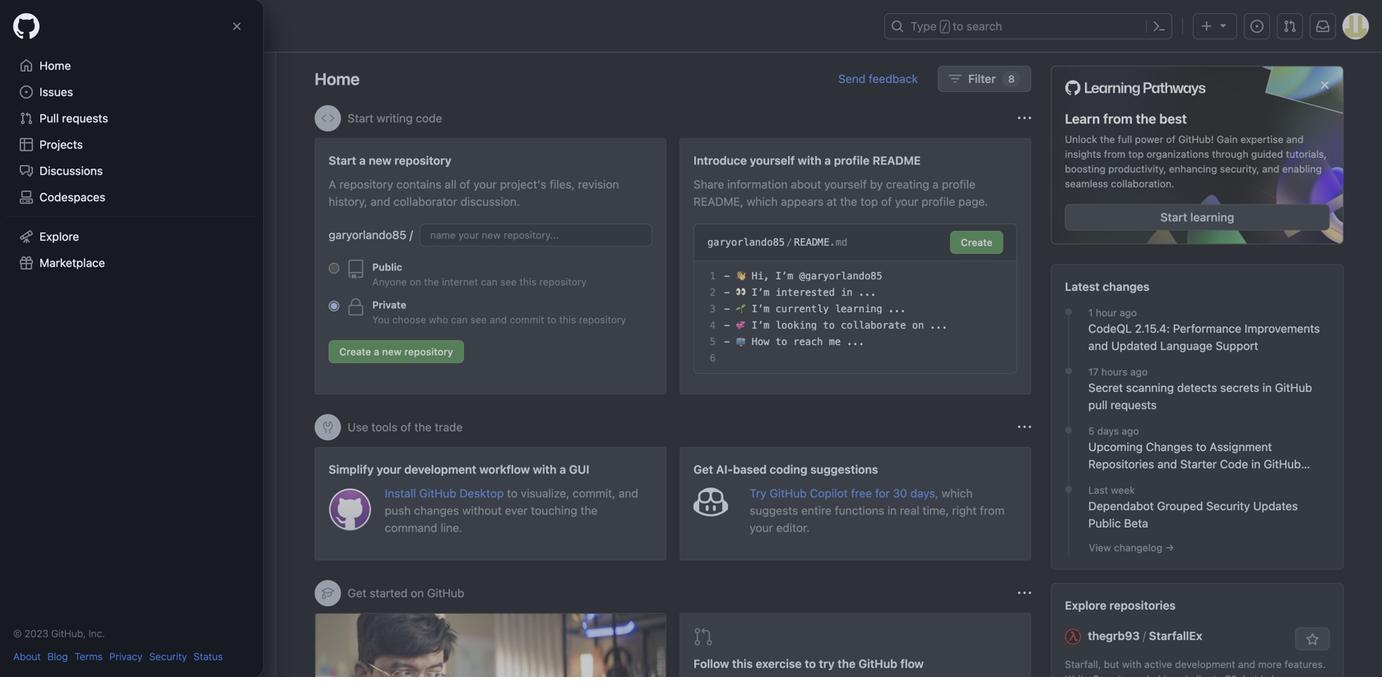 Task type: vqa. For each thing, say whether or not it's contained in the screenshot.
FOR
yes



Task type: locate. For each thing, give the bounding box(es) containing it.
dot fill image left last
[[1062, 483, 1075, 496]]

1 vertical spatial dot fill image
[[1062, 424, 1075, 437]]

1 vertical spatial new
[[369, 154, 392, 167]]

5 left days
[[1088, 426, 1095, 437]]

try github copilot free for 30 days,
[[750, 487, 942, 501]]

3 why am i seeing this? image from the top
[[1018, 587, 1031, 601]]

security for grouped
[[1206, 500, 1250, 513]]

simplify your development workflow with a gui element
[[315, 448, 666, 561]]

0 horizontal spatial development
[[404, 463, 476, 477]]

github inside 5 days ago upcoming changes to assignment repositories and starter code in github classroom
[[1264, 458, 1301, 471]]

0 vertical spatial changes
[[1103, 280, 1150, 294]]

project's
[[500, 178, 547, 191]]

create down discussions
[[34, 179, 70, 193]]

view
[[1089, 543, 1111, 554]]

1 horizontal spatial which
[[942, 487, 973, 501]]

your
[[60, 94, 84, 107], [473, 178, 497, 191], [895, 195, 919, 209], [377, 463, 401, 477], [750, 522, 773, 535]]

0 vertical spatial top
[[1128, 148, 1144, 160]]

for inside get ai-based coding suggestions element
[[875, 487, 890, 501]]

get for get ai-based coding suggestions
[[694, 463, 713, 477]]

0 vertical spatial 1
[[710, 271, 716, 282]]

starfallex
[[1149, 630, 1202, 643]]

1 vertical spatial 1
[[1088, 307, 1093, 319]]

contributing
[[119, 149, 184, 162]]

what is github? image
[[316, 615, 666, 678]]

0 vertical spatial why am i seeing this? image
[[1018, 112, 1031, 125]]

0 vertical spatial github,
[[175, 265, 211, 276]]

command palette image
[[1153, 20, 1166, 33]]

the right at
[[840, 195, 857, 209]]

recent activity
[[20, 227, 102, 241]]

0 horizontal spatial public
[[372, 262, 402, 273]]

repositories
[[1088, 458, 1154, 471]]

/ for thegrb93 / starfallex
[[1143, 630, 1146, 643]]

can right internet
[[481, 276, 498, 288]]

github, up blog
[[51, 629, 86, 640]]

None radio
[[329, 301, 339, 312]]

github, inside dialog
[[51, 629, 86, 640]]

list
[[86, 13, 875, 39]]

0 vertical spatial for
[[20, 132, 34, 145]]

2 why am i seeing this? image from the top
[[1018, 421, 1031, 434]]

try
[[819, 658, 835, 671]]

starter
[[1180, 458, 1217, 471]]

2 vertical spatial dot fill image
[[1062, 483, 1075, 496]]

/ right type
[[942, 21, 948, 33]]

0 horizontal spatial which
[[747, 195, 778, 209]]

hours
[[1101, 366, 1128, 378]]

your up pull requests
[[60, 94, 84, 107]]

start inside start learning link
[[1161, 211, 1187, 224]]

1 vertical spatial 5
[[1088, 426, 1095, 437]]

can inside private you choose who can see and commit to this repository
[[451, 314, 468, 326]]

home inside 'link'
[[39, 59, 71, 72]]

0 horizontal spatial see
[[470, 314, 487, 326]]

to up "ever" at the left bottom of page
[[507, 487, 518, 501]]

dependabot grouped security updates public beta link
[[1088, 498, 1330, 533]]

on
[[410, 276, 421, 288], [912, 320, 924, 332], [411, 587, 424, 601]]

github inside 17 hours ago secret scanning detects secrets in github pull requests
[[1275, 381, 1312, 395]]

1 horizontal spatial for
[[875, 487, 890, 501]]

0 vertical spatial new
[[47, 132, 69, 145]]

this inside private you choose who can see and commit to this repository
[[559, 314, 576, 326]]

none radio inside create a new repository element
[[329, 301, 339, 312]]

garyorlando85 up 👋
[[708, 237, 785, 248]]

see right the who
[[470, 314, 487, 326]]

the inside the "to visualize, commit, and push changes without ever touching the command line."
[[581, 504, 598, 518]]

close image
[[230, 20, 244, 33], [1318, 79, 1332, 92]]

garyorlando85 inside create a new repository element
[[329, 228, 406, 242]]

why am i seeing this? image for get ai-based coding suggestions
[[1018, 421, 1031, 434]]

top
[[1128, 148, 1144, 160], [861, 195, 878, 209]]

organizations
[[1147, 148, 1209, 160]]

security,
[[1220, 163, 1260, 175]]

1 vertical spatial with
[[533, 463, 557, 477]]

0 horizontal spatial security
[[149, 652, 187, 663]]

1 inside 1 - 👋 hi, i'm @garyorlando85 2 - 👀 i'm interested in ... 3 - 🌱 i'm currently learning ... 4 - 💞️ i'm looking to collaborate on ... 5 - 📫 how to reach me ... 6
[[710, 271, 716, 282]]

security down the code at right
[[1206, 500, 1250, 513]]

ago up the upcoming
[[1122, 426, 1139, 437]]

a
[[187, 114, 193, 128], [38, 132, 44, 145], [359, 154, 366, 167], [825, 154, 831, 167], [933, 178, 939, 191], [374, 346, 379, 358], [560, 463, 566, 477]]

the right the try
[[838, 658, 856, 671]]

0 vertical spatial security
[[1206, 500, 1250, 513]]

1 vertical spatial profile
[[942, 178, 976, 191]]

create inside button
[[339, 346, 371, 358]]

to inside the "to visualize, commit, and push changes without ever touching the command line."
[[507, 487, 518, 501]]

but
[[1104, 659, 1119, 671], [1243, 674, 1258, 678]]

your inside share information about yourself by creating a profile readme, which appears at the top of your profile page.
[[895, 195, 919, 209]]

0 vertical spatial explore
[[39, 230, 79, 244]]

and right commit,
[[619, 487, 638, 501]]

None radio
[[329, 263, 339, 274]]

0 horizontal spatial yourself
[[750, 154, 795, 167]]

dialog containing home
[[0, 0, 263, 678]]

to left the e2,
[[1213, 674, 1223, 678]]

introduce yourself with a profile readme
[[694, 154, 921, 167]]

and down codeql
[[1088, 339, 1108, 353]]

for down ready
[[20, 132, 34, 145]]

ago inside 17 hours ago secret scanning detects secrets in github pull requests
[[1130, 366, 1148, 378]]

0 vertical spatial dot fill image
[[1062, 306, 1075, 319]]

this up "commit"
[[520, 276, 537, 288]]

explore element
[[1051, 66, 1344, 678]]

1 vertical spatial top
[[861, 195, 878, 209]]

public
[[372, 262, 402, 273], [1088, 517, 1121, 531]]

get ai-based coding suggestions element
[[680, 448, 1031, 561]]

push
[[385, 504, 411, 518]]

requests inside 17 hours ago secret scanning detects secrets in github pull requests
[[1111, 399, 1157, 412]]

2 horizontal spatial with
[[1122, 659, 1142, 671]]

learning inside 1 - 👋 hi, i'm @garyorlando85 2 - 👀 i'm interested in ... 3 - 🌱 i'm currently learning ... 4 - 💞️ i'm looking to collaborate on ... 5 - 📫 how to reach me ... 6
[[835, 304, 882, 315]]

of inside learn from the best unlock the full power of github! gain expertise and insights from top organizations through guided tutorials, boosting productivity, enhancing security, and enabling seamless collaboration.
[[1166, 134, 1176, 145]]

to right how at the right of the page
[[775, 336, 787, 348]]

.md
[[830, 237, 848, 248]]

5 inside 1 - 👋 hi, i'm @garyorlando85 2 - 👀 i'm interested in ... 3 - 🌱 i'm currently learning ... 4 - 💞️ i'm looking to collaborate on ... 5 - 📫 how to reach me ... 6
[[710, 336, 716, 348]]

get left "ai-"
[[694, 463, 713, 477]]

2
[[710, 287, 716, 299]]

@thegrb93 profile image
[[1065, 630, 1081, 646]]

your inside create your first project ready to start building? create a repository for a new idea or bring over an existing repository to keep contributing to it.
[[60, 94, 84, 107]]

on inside public anyone on the internet can see this repository
[[410, 276, 421, 288]]

on for github
[[411, 587, 424, 601]]

explore
[[39, 230, 79, 244], [1065, 599, 1107, 613]]

1 horizontal spatial see
[[500, 276, 517, 288]]

with for introduce
[[798, 154, 822, 167]]

explore inside dialog
[[39, 230, 79, 244]]

1 vertical spatial start
[[329, 154, 356, 167]]

code image
[[321, 112, 334, 125]]

detects
[[1177, 381, 1217, 395]]

0 horizontal spatial explore
[[39, 230, 79, 244]]

5 inside 5 days ago upcoming changes to assignment repositories and starter code in github classroom
[[1088, 426, 1095, 437]]

new down the writing
[[369, 154, 392, 167]]

0 vertical spatial start
[[348, 111, 374, 125]]

start for start a new repository
[[329, 154, 356, 167]]

and inside the a repository contains all of your project's files, revision history, and collaborator discussion.
[[371, 195, 390, 209]]

2 vertical spatial new
[[382, 346, 402, 358]]

for inside create your first project ready to start building? create a repository for a new idea or bring over an existing repository to keep contributing to it.
[[20, 132, 34, 145]]

0 horizontal spatial for
[[20, 132, 34, 145]]

last
[[1088, 485, 1108, 496]]

trade
[[435, 421, 463, 434]]

this right "commit"
[[559, 314, 576, 326]]

this right follow at bottom right
[[732, 658, 753, 671]]

status
[[194, 652, 223, 663]]

1 vertical spatial requests
[[1111, 399, 1157, 412]]

0 vertical spatial development
[[404, 463, 476, 477]]

security inside dialog
[[149, 652, 187, 663]]

in right secrets
[[1263, 381, 1272, 395]]

1 horizontal spatial 5
[[1088, 426, 1095, 437]]

readme up creating
[[873, 154, 921, 167]]

with up mod
[[1122, 659, 1142, 671]]

1 horizontal spatial learning
[[1190, 211, 1234, 224]]

language
[[1160, 339, 1213, 353]]

your up install
[[377, 463, 401, 477]]

collaboration.
[[1111, 178, 1174, 190]]

📫
[[736, 336, 746, 348]]

repositories
[[1110, 599, 1176, 613]]

learning inside 'explore' element
[[1190, 211, 1234, 224]]

why am i seeing this? image
[[1018, 112, 1031, 125], [1018, 421, 1031, 434], [1018, 587, 1031, 601]]

on right anyone
[[410, 276, 421, 288]]

changes up hour
[[1103, 280, 1150, 294]]

github, inside when you take actions across github, we'll provide links to that activity here.
[[175, 265, 211, 276]]

0 horizontal spatial but
[[1104, 659, 1119, 671]]

mortar board image
[[321, 587, 334, 601]]

0 vertical spatial can
[[481, 276, 498, 288]]

0 vertical spatial see
[[500, 276, 517, 288]]

to left start
[[56, 114, 67, 128]]

top down the by
[[861, 195, 878, 209]]

security inside last week dependabot grouped security updates public beta
[[1206, 500, 1250, 513]]

1 vertical spatial github,
[[51, 629, 86, 640]]

8
[[1008, 73, 1015, 85]]

introduce
[[694, 154, 747, 167]]

tools
[[371, 421, 397, 434]]

1 horizontal spatial readme
[[873, 154, 921, 167]]

0 horizontal spatial 5
[[710, 336, 716, 348]]

0 horizontal spatial github,
[[51, 629, 86, 640]]

see
[[500, 276, 517, 288], [470, 314, 487, 326]]

/ inside create a new repository element
[[410, 228, 413, 242]]

entire
[[801, 504, 832, 518]]

garyorlando85 inside the introduce yourself with a profile readme element
[[708, 237, 785, 248]]

privacy
[[109, 652, 143, 663]]

start inside create a new repository element
[[329, 154, 356, 167]]

1 horizontal spatial development
[[1175, 659, 1235, 671]]

1 horizontal spatial home
[[315, 69, 360, 88]]

workflow
[[479, 463, 530, 477]]

1 horizontal spatial get
[[694, 463, 713, 477]]

repository down the who
[[404, 346, 453, 358]]

i'm
[[775, 271, 793, 282], [752, 287, 770, 299], [752, 304, 770, 315], [752, 320, 770, 332]]

... right "me"
[[847, 336, 865, 348]]

from right right
[[980, 504, 1005, 518]]

i'm right 🌱
[[752, 304, 770, 315]]

1 horizontal spatial 1
[[1088, 307, 1093, 319]]

2 vertical spatial from
[[980, 504, 1005, 518]]

0 vertical spatial from
[[1103, 111, 1133, 127]]

1 dot fill image from the top
[[1062, 306, 1075, 319]]

0 vertical spatial profile
[[834, 154, 870, 167]]

1 vertical spatial explore
[[1065, 599, 1107, 613]]

but right the e2,
[[1243, 674, 1258, 678]]

page.
[[958, 195, 988, 209]]

1 vertical spatial readme
[[794, 237, 830, 248]]

start up a
[[329, 154, 356, 167]]

this inside public anyone on the internet can see this repository
[[520, 276, 537, 288]]

start for start learning
[[1161, 211, 1187, 224]]

can right the who
[[451, 314, 468, 326]]

profile up share information about yourself by creating a profile readme, which appears at the top of your profile page.
[[834, 154, 870, 167]]

2 vertical spatial this
[[732, 658, 753, 671]]

/ for garyorlando85 /
[[410, 228, 413, 242]]

top up the productivity, on the right of page
[[1128, 148, 1144, 160]]

and down changes
[[1157, 458, 1177, 471]]

1 vertical spatial on
[[912, 320, 924, 332]]

and left "commit"
[[490, 314, 507, 326]]

ago inside 5 days ago upcoming changes to assignment repositories and starter code in github classroom
[[1122, 426, 1139, 437]]

learning down enhancing
[[1190, 211, 1234, 224]]

open global navigation menu image
[[20, 20, 33, 33]]

marketplace link
[[13, 250, 250, 276]]

best
[[1160, 111, 1187, 127]]

0 vertical spatial public
[[372, 262, 402, 273]]

collaborate
[[841, 320, 906, 332]]

yourself up at
[[824, 178, 867, 191]]

profile up page.
[[942, 178, 976, 191]]

start down collaboration.
[[1161, 211, 1187, 224]]

1 horizontal spatial explore
[[1065, 599, 1107, 613]]

view changelog → link
[[1089, 543, 1174, 554]]

of right tools
[[401, 421, 411, 434]]

yourself
[[750, 154, 795, 167], [824, 178, 867, 191]]

new inside button
[[382, 346, 402, 358]]

of inside share information about yourself by creating a profile readme, which appears at the top of your profile page.
[[881, 195, 892, 209]]

github up updates at the bottom of page
[[1264, 458, 1301, 471]]

/ down the repositories on the bottom of the page
[[1143, 630, 1146, 643]]

ago for secret
[[1130, 366, 1148, 378]]

i'm up how at the right of the page
[[752, 320, 770, 332]]

which down 'information'
[[747, 195, 778, 209]]

1 vertical spatial close image
[[1318, 79, 1332, 92]]

1 horizontal spatial public
[[1088, 517, 1121, 531]]

changes down install github desktop
[[414, 504, 459, 518]]

activity down across
[[128, 280, 162, 291]]

real
[[900, 504, 920, 518]]

ago for upcoming
[[1122, 426, 1139, 437]]

with
[[798, 154, 822, 167], [533, 463, 557, 477], [1122, 659, 1142, 671]]

in inside 17 hours ago secret scanning detects secrets in github pull requests
[[1263, 381, 1272, 395]]

repository up "commit"
[[539, 276, 587, 288]]

how
[[752, 336, 770, 348]]

classroom
[[1088, 475, 1145, 489]]

home up issues
[[39, 59, 71, 72]]

1 vertical spatial public
[[1088, 517, 1121, 531]]

1 why am i seeing this? image from the top
[[1018, 112, 1031, 125]]

1 horizontal spatial top
[[1128, 148, 1144, 160]]

1 vertical spatial can
[[451, 314, 468, 326]]

new down you
[[382, 346, 402, 358]]

ago inside 1 hour ago codeql 2.15.4: performance improvements and updated language support
[[1120, 307, 1137, 319]]

dialog
[[0, 0, 263, 678]]

1 inside 1 hour ago codeql 2.15.4: performance improvements and updated language support
[[1088, 307, 1093, 319]]

start for start writing code
[[348, 111, 374, 125]]

public down dependabot
[[1088, 517, 1121, 531]]

0 vertical spatial learning
[[1190, 211, 1234, 224]]

and inside 'starfall, but with active development and more features. write garry's mod chips similar to e2, but in lua'
[[1238, 659, 1255, 671]]

with inside 'starfall, but with active development and more features. write garry's mod chips similar to e2, but in lua'
[[1122, 659, 1142, 671]]

1 vertical spatial development
[[1175, 659, 1235, 671]]

or
[[97, 132, 108, 145]]

new
[[47, 132, 69, 145], [369, 154, 392, 167], [382, 346, 402, 358]]

view changelog →
[[1089, 543, 1174, 554]]

/ inside the introduce yourself with a profile readme element
[[786, 237, 792, 248]]

1 horizontal spatial changes
[[1103, 280, 1150, 294]]

1 left hour
[[1088, 307, 1093, 319]]

of inside the a repository contains all of your project's files, revision history, and collaborator discussion.
[[460, 178, 470, 191]]

a up share information about yourself by creating a profile readme, which appears at the top of your profile page.
[[825, 154, 831, 167]]

your down 'suggests'
[[750, 522, 773, 535]]

to inside private you choose who can see and commit to this repository
[[547, 314, 556, 326]]

see inside private you choose who can see and commit to this repository
[[470, 314, 487, 326]]

0 horizontal spatial home
[[39, 59, 71, 72]]

to up starter
[[1196, 440, 1207, 454]]

to inside 'starfall, but with active development and more features. write garry's mod chips similar to e2, but in lua'
[[1213, 674, 1223, 678]]

1 horizontal spatial garyorlando85
[[708, 237, 785, 248]]

with up visualize,
[[533, 463, 557, 477]]

1 vertical spatial but
[[1243, 674, 1258, 678]]

for
[[20, 132, 34, 145], [875, 487, 890, 501]]

public up anyone
[[372, 262, 402, 273]]

0 vertical spatial close image
[[230, 20, 244, 33]]

discussion.
[[460, 195, 520, 209]]

0 vertical spatial ago
[[1120, 307, 1137, 319]]

security for privacy
[[149, 652, 187, 663]]

top inside learn from the best unlock the full power of github! gain expertise and insights from top organizations through guided tutorials, boosting productivity, enhancing security, and enabling seamless collaboration.
[[1128, 148, 1144, 160]]

development up install github desktop link
[[404, 463, 476, 477]]

internet
[[442, 276, 478, 288]]

1 vertical spatial activity
[[128, 280, 162, 291]]

star this repository image
[[1306, 634, 1319, 647]]

which inside which suggests entire functions in real time, right from your editor.
[[942, 487, 973, 501]]

who
[[429, 314, 448, 326]]

1 vertical spatial ago
[[1130, 366, 1148, 378]]

github!
[[1178, 134, 1214, 145]]

on right collaborate
[[912, 320, 924, 332]]

requests up idea
[[62, 111, 108, 125]]

0 vertical spatial with
[[798, 154, 822, 167]]

of down the by
[[881, 195, 892, 209]]

git pull request image
[[1283, 20, 1297, 33]]

why am i seeing this? image for introduce yourself with a profile readme
[[1018, 112, 1031, 125]]

0 horizontal spatial with
[[533, 463, 557, 477]]

requests down scanning
[[1111, 399, 1157, 412]]

1 horizontal spatial security
[[1206, 500, 1250, 513]]

/ inside explore repositories navigation
[[1143, 630, 1146, 643]]

1 vertical spatial why am i seeing this? image
[[1018, 421, 1031, 434]]

github right secrets
[[1275, 381, 1312, 395]]

0 vertical spatial on
[[410, 276, 421, 288]]

recent
[[20, 227, 58, 241]]

2 vertical spatial on
[[411, 587, 424, 601]]

a up history,
[[359, 154, 366, 167]]

from inside which suggests entire functions in real time, right from your editor.
[[980, 504, 1005, 518]]

0 horizontal spatial changes
[[414, 504, 459, 518]]

visualize,
[[521, 487, 570, 501]]

explore inside navigation
[[1065, 599, 1107, 613]]

repository inside public anyone on the internet can see this repository
[[539, 276, 587, 288]]

and up the e2,
[[1238, 659, 1255, 671]]

about link
[[13, 650, 41, 665]]

1 horizontal spatial with
[[798, 154, 822, 167]]

None submit
[[950, 231, 1003, 254]]

0 horizontal spatial this
[[520, 276, 537, 288]]

17 hours ago secret scanning detects secrets in github pull requests
[[1088, 366, 1312, 412]]

... right collaborate
[[930, 320, 948, 332]]

readme down appears
[[794, 237, 830, 248]]

0 horizontal spatial 1
[[710, 271, 716, 282]]

5 days ago upcoming changes to assignment repositories and starter code in github classroom
[[1088, 426, 1301, 489]]

learning
[[1190, 211, 1234, 224], [835, 304, 882, 315]]

from down "full"
[[1104, 148, 1126, 160]]

1 horizontal spatial can
[[481, 276, 498, 288]]

0 vertical spatial which
[[747, 195, 778, 209]]

0 horizontal spatial readme
[[794, 237, 830, 248]]

1 horizontal spatial activity
[[128, 280, 162, 291]]

and right history,
[[371, 195, 390, 209]]

repository right "commit"
[[579, 314, 626, 326]]

explore up @thegrb93 profile image
[[1065, 599, 1107, 613]]

1 vertical spatial yourself
[[824, 178, 867, 191]]

can
[[481, 276, 498, 288], [451, 314, 468, 326]]

changes inside 'explore' element
[[1103, 280, 1150, 294]]

github inside get ai-based coding suggestions element
[[770, 487, 807, 501]]

1 horizontal spatial yourself
[[824, 178, 867, 191]]

0 horizontal spatial learning
[[835, 304, 882, 315]]

type
[[911, 19, 937, 33]]

1 vertical spatial for
[[875, 487, 890, 501]]

a inside create a new repository button
[[374, 346, 379, 358]]

discussions link
[[13, 158, 250, 184]]

1 up 2
[[710, 271, 716, 282]]

4 - from the top
[[724, 320, 730, 332]]

0 vertical spatial get
[[694, 463, 713, 477]]

your inside 'simplify your development workflow with a gui' element
[[377, 463, 401, 477]]

1 - from the top
[[724, 271, 730, 282]]

/ inside type / to search
[[942, 21, 948, 33]]

0 horizontal spatial top
[[861, 195, 878, 209]]

triangle down image
[[1217, 19, 1230, 32]]

2 vertical spatial why am i seeing this? image
[[1018, 587, 1031, 601]]

git pull request image
[[694, 628, 713, 647]]

2 vertical spatial ago
[[1122, 426, 1139, 437]]

create for create your first project ready to start building? create a repository for a new idea or bring over an existing repository to keep contributing to it.
[[20, 94, 57, 107]]

github, up here.
[[175, 265, 211, 276]]

security
[[1206, 500, 1250, 513], [149, 652, 187, 663]]

write
[[1065, 674, 1090, 678]]

the
[[1136, 111, 1156, 127], [1100, 134, 1115, 145], [840, 195, 857, 209], [424, 276, 439, 288], [414, 421, 432, 434], [581, 504, 598, 518], [838, 658, 856, 671]]

on right started
[[411, 587, 424, 601]]

new inside create your first project ready to start building? create a repository for a new idea or bring over an existing repository to keep contributing to it.
[[47, 132, 69, 145]]

ago for codeql
[[1120, 307, 1137, 319]]

2 dot fill image from the top
[[1062, 424, 1075, 437]]

3 dot fill image from the top
[[1062, 483, 1075, 496]]

project
[[113, 94, 152, 107]]

by
[[870, 178, 883, 191]]

can inside public anyone on the internet can see this repository
[[481, 276, 498, 288]]

learn
[[1065, 111, 1100, 127]]

1 vertical spatial from
[[1104, 148, 1126, 160]]

last week dependabot grouped security updates public beta
[[1088, 485, 1298, 531]]

security left status link
[[149, 652, 187, 663]]

right
[[952, 504, 977, 518]]

looking
[[775, 320, 817, 332]]

across
[[142, 265, 173, 276]]

repository up history,
[[339, 178, 393, 191]]

-
[[724, 271, 730, 282], [724, 287, 730, 299], [724, 304, 730, 315], [724, 320, 730, 332], [724, 336, 730, 348]]

flow
[[900, 658, 924, 671]]

in inside which suggests entire functions in real time, right from your editor.
[[888, 504, 897, 518]]

to right "commit"
[[547, 314, 556, 326]]

introduce yourself with a profile readme element
[[680, 138, 1031, 395]]

of right 'all'
[[460, 178, 470, 191]]

dot fill image
[[1062, 306, 1075, 319], [1062, 424, 1075, 437], [1062, 483, 1075, 496]]

2 - from the top
[[724, 287, 730, 299]]

exercise
[[756, 658, 802, 671]]

the inside public anyone on the internet can see this repository
[[424, 276, 439, 288]]

/ down appears
[[786, 237, 792, 248]]

5 down 4
[[710, 336, 716, 348]]



Task type: describe. For each thing, give the bounding box(es) containing it.
a inside 'simplify your development workflow with a gui' element
[[560, 463, 566, 477]]

dependabot
[[1088, 500, 1154, 513]]

i'm down the hi,
[[752, 287, 770, 299]]

filter image
[[949, 72, 962, 86]]

suggestions
[[810, 463, 878, 477]]

a up existing
[[187, 114, 193, 128]]

private you choose who can see and commit to this repository
[[372, 299, 626, 326]]

new for start
[[369, 154, 392, 167]]

github inside 'simplify your development workflow with a gui' element
[[419, 487, 456, 501]]

with for starfall,
[[1122, 659, 1142, 671]]

a down ready
[[38, 132, 44, 145]]

1 horizontal spatial close image
[[1318, 79, 1332, 92]]

public inside public anyone on the internet can see this repository
[[372, 262, 402, 273]]

at
[[827, 195, 837, 209]]

appears
[[781, 195, 824, 209]]

secret scanning detects secrets in github pull requests link
[[1088, 380, 1330, 414]]

github logo image
[[1065, 80, 1207, 96]]

github left flow
[[859, 658, 898, 671]]

upcoming changes to assignment repositories and starter code in github classroom link
[[1088, 439, 1330, 489]]

public anyone on the internet can see this repository
[[372, 262, 587, 288]]

install github desktop
[[385, 487, 507, 501]]

activity inside when you take actions across github, we'll provide links to that activity here.
[[128, 280, 162, 291]]

secrets
[[1220, 381, 1260, 395]]

top inside share information about yourself by creating a profile readme, which appears at the top of your profile page.
[[861, 195, 878, 209]]

i'm right the hi,
[[775, 271, 793, 282]]

use tools of the trade
[[348, 421, 463, 434]]

repository inside button
[[404, 346, 453, 358]]

about
[[13, 652, 41, 663]]

to up "me"
[[823, 320, 835, 332]]

2023
[[24, 629, 48, 640]]

existing
[[184, 132, 225, 145]]

requests inside dialog
[[62, 111, 108, 125]]

© 2023 github, inc.
[[13, 629, 105, 640]]

all
[[445, 178, 456, 191]]

and inside private you choose who can see and commit to this repository
[[490, 314, 507, 326]]

2 vertical spatial profile
[[922, 195, 955, 209]]

4
[[710, 320, 716, 332]]

touching
[[531, 504, 577, 518]]

beta
[[1124, 517, 1148, 531]]

enhancing
[[1169, 163, 1217, 175]]

/ for garyorlando85 / readme .md
[[786, 237, 792, 248]]

feedback
[[869, 72, 918, 86]]

create for create repository
[[34, 179, 70, 193]]

follow this exercise to try the github flow
[[694, 658, 924, 671]]

privacy link
[[109, 650, 143, 665]]

in inside 'starfall, but with active development and more features. write garry's mod chips similar to e2, but in lua'
[[1261, 674, 1269, 678]]

on for the
[[410, 276, 421, 288]]

3 - from the top
[[724, 304, 730, 315]]

and inside 1 hour ago codeql 2.15.4: performance improvements and updated language support
[[1088, 339, 1108, 353]]

plus image
[[1200, 20, 1214, 33]]

and up tutorials,
[[1286, 134, 1304, 145]]

explore repositories navigation
[[1051, 584, 1344, 678]]

repository up existing
[[196, 114, 250, 128]]

notifications image
[[1316, 20, 1330, 33]]

issues link
[[13, 79, 250, 105]]

dot fill image
[[1062, 365, 1075, 378]]

→
[[1165, 543, 1174, 554]]

when you take actions across github, we'll provide links to that activity here.
[[34, 265, 235, 291]]

public inside last week dependabot grouped security updates public beta
[[1088, 517, 1121, 531]]

codeql
[[1088, 322, 1132, 336]]

repository down keep
[[73, 179, 129, 193]]

which inside share information about yourself by creating a profile readme, which appears at the top of your profile page.
[[747, 195, 778, 209]]

a repository contains all of your project's files, revision history, and collaborator discussion.
[[329, 178, 619, 209]]

projects link
[[13, 132, 250, 158]]

0 horizontal spatial activity
[[61, 227, 102, 241]]

revision
[[578, 178, 619, 191]]

and inside 5 days ago upcoming changes to assignment repositories and starter code in github classroom
[[1157, 458, 1177, 471]]

to left search
[[953, 19, 963, 33]]

to left the try
[[805, 658, 816, 671]]

pull
[[39, 111, 59, 125]]

building?
[[97, 114, 145, 128]]

to left it.
[[187, 149, 198, 162]]

code
[[416, 111, 442, 125]]

in inside 1 - 👋 hi, i'm @garyorlando85 2 - 👀 i'm interested in ... 3 - 🌱 i'm currently learning ... 4 - 💞️ i'm looking to collaborate on ... 5 - 📫 how to reach me ... 6
[[841, 287, 853, 299]]

to down idea
[[77, 149, 87, 162]]

the inside share information about yourself by creating a profile readme, which appears at the top of your profile page.
[[840, 195, 857, 209]]

to visualize, commit, and push changes without ever touching the command line.
[[385, 487, 638, 535]]

your inside the a repository contains all of your project's files, revision history, and collaborator discussion.
[[473, 178, 497, 191]]

0 vertical spatial but
[[1104, 659, 1119, 671]]

create for create a new repository
[[339, 346, 371, 358]]

performance
[[1173, 322, 1242, 336]]

week
[[1111, 485, 1135, 496]]

see inside public anyone on the internet can see this repository
[[500, 276, 517, 288]]

codespaces link
[[13, 184, 250, 211]]

repository up contains
[[394, 154, 452, 167]]

desktop
[[460, 487, 504, 501]]

to inside 5 days ago upcoming changes to assignment repositories and starter code in github classroom
[[1196, 440, 1207, 454]]

1 hour ago codeql 2.15.4: performance improvements and updated language support
[[1088, 307, 1320, 353]]

create repository link
[[20, 173, 143, 199]]

17
[[1088, 366, 1099, 378]]

starfall, but with active development and more features. write garry's mod chips similar to e2, but in lua
[[1065, 659, 1326, 678]]

secret
[[1088, 381, 1123, 395]]

repository inside the a repository contains all of your project's files, revision history, and collaborator discussion.
[[339, 178, 393, 191]]

2 horizontal spatial this
[[732, 658, 753, 671]]

5 - from the top
[[724, 336, 730, 348]]

... down @garyorlando85
[[859, 287, 877, 299]]

what is github? element
[[315, 614, 666, 678]]

copilot
[[810, 487, 848, 501]]

and inside the "to visualize, commit, and push changes without ever touching the command line."
[[619, 487, 638, 501]]

issue opened image
[[1251, 20, 1264, 33]]

anyone
[[372, 276, 407, 288]]

productivity,
[[1108, 163, 1166, 175]]

a inside share information about yourself by creating a profile readme, which appears at the top of your profile page.
[[933, 178, 939, 191]]

the left trade
[[414, 421, 432, 434]]

garyorlando85 for garyorlando85 /
[[329, 228, 406, 242]]

/ for type / to search
[[942, 21, 948, 33]]

explore for explore
[[39, 230, 79, 244]]

yourself inside share information about yourself by creating a profile readme, which appears at the top of your profile page.
[[824, 178, 867, 191]]

github desktop image
[[329, 489, 372, 532]]

writing
[[377, 111, 413, 125]]

1 for -
[[710, 271, 716, 282]]

create repository
[[34, 179, 129, 193]]

1 for and
[[1088, 307, 1093, 319]]

send feedback link
[[838, 70, 918, 88]]

the up power
[[1136, 111, 1156, 127]]

unlock
[[1065, 134, 1097, 145]]

share information about yourself by creating a profile readme, which appears at the top of your profile page.
[[694, 178, 988, 209]]

close image inside dialog
[[230, 20, 244, 33]]

latest changes
[[1065, 280, 1150, 294]]

history,
[[329, 195, 367, 209]]

github right started
[[427, 587, 464, 601]]

home link
[[13, 53, 250, 79]]

and down guided
[[1262, 163, 1280, 175]]

create your first project ready to start building? create a repository for a new idea or bring over an existing repository to keep contributing to it.
[[20, 94, 250, 162]]

1 horizontal spatial but
[[1243, 674, 1258, 678]]

development inside 'starfall, but with active development and more features. write garry's mod chips similar to e2, but in lua'
[[1175, 659, 1235, 671]]

tools image
[[321, 421, 334, 434]]

without
[[462, 504, 502, 518]]

marketplace
[[39, 256, 105, 270]]

create up an
[[148, 114, 184, 128]]

changes inside the "to visualize, commit, and push changes without ever touching the command line."
[[414, 504, 459, 518]]

dot fill image for codeql 2.15.4: performance improvements and updated language support
[[1062, 306, 1075, 319]]

none submit inside the introduce yourself with a profile readme element
[[950, 231, 1003, 254]]

0 vertical spatial readme
[[873, 154, 921, 167]]

0 vertical spatial yourself
[[750, 154, 795, 167]]

dot fill image for upcoming changes to assignment repositories and starter code in github classroom
[[1062, 424, 1075, 437]]

in inside 5 days ago upcoming changes to assignment repositories and starter code in github classroom
[[1251, 458, 1261, 471]]

none radio inside create a new repository element
[[329, 263, 339, 274]]

💞️
[[736, 320, 746, 332]]

similar
[[1180, 674, 1210, 678]]

on inside 1 - 👋 hi, i'm @garyorlando85 2 - 👀 i'm interested in ... 3 - 🌱 i'm currently learning ... 4 - 💞️ i'm looking to collaborate on ... 5 - 📫 how to reach me ... 6
[[912, 320, 924, 332]]

changes
[[1146, 440, 1193, 454]]

when
[[34, 265, 60, 276]]

send
[[838, 72, 866, 86]]

ever
[[505, 504, 528, 518]]

explore for explore repositories
[[1065, 599, 1107, 613]]

dot fill image for dependabot grouped security updates public beta
[[1062, 483, 1075, 496]]

pull requests link
[[13, 105, 250, 132]]

new for create
[[382, 346, 402, 358]]

idea
[[72, 132, 94, 145]]

create a new repository element
[[329, 152, 652, 370]]

chips
[[1152, 674, 1177, 678]]

lock image
[[346, 298, 366, 318]]

over
[[142, 132, 165, 145]]

private
[[372, 299, 406, 311]]

to inside when you take actions across github, we'll provide links to that activity here.
[[95, 280, 104, 291]]

explore repositories
[[1065, 599, 1176, 613]]

learn from the best unlock the full power of github! gain expertise and insights from top organizations through guided tutorials, boosting productivity, enhancing security, and enabling seamless collaboration.
[[1065, 111, 1327, 190]]

ai-
[[716, 463, 733, 477]]

line.
[[441, 522, 462, 535]]

garyorlando85 /
[[329, 228, 413, 242]]

the left "full"
[[1100, 134, 1115, 145]]

simplify your development workflow with a gui
[[329, 463, 589, 477]]

... up collaborate
[[888, 304, 906, 315]]

your inside which suggests entire functions in real time, right from your editor.
[[750, 522, 773, 535]]

explore link
[[13, 224, 250, 250]]

repository up discussions
[[20, 149, 74, 162]]

get for get started on github
[[348, 587, 367, 601]]

repository inside private you choose who can see and commit to this repository
[[579, 314, 626, 326]]

follow
[[694, 658, 729, 671]]

Repository name text field
[[420, 224, 652, 247]]

ready
[[20, 114, 53, 128]]

issues
[[39, 85, 73, 99]]

based
[[733, 463, 767, 477]]

create a new repository button
[[329, 341, 464, 364]]

garyorlando85 for garyorlando85 / readme .md
[[708, 237, 785, 248]]

updates
[[1253, 500, 1298, 513]]

bring
[[111, 132, 139, 145]]

repo image
[[346, 260, 366, 280]]



